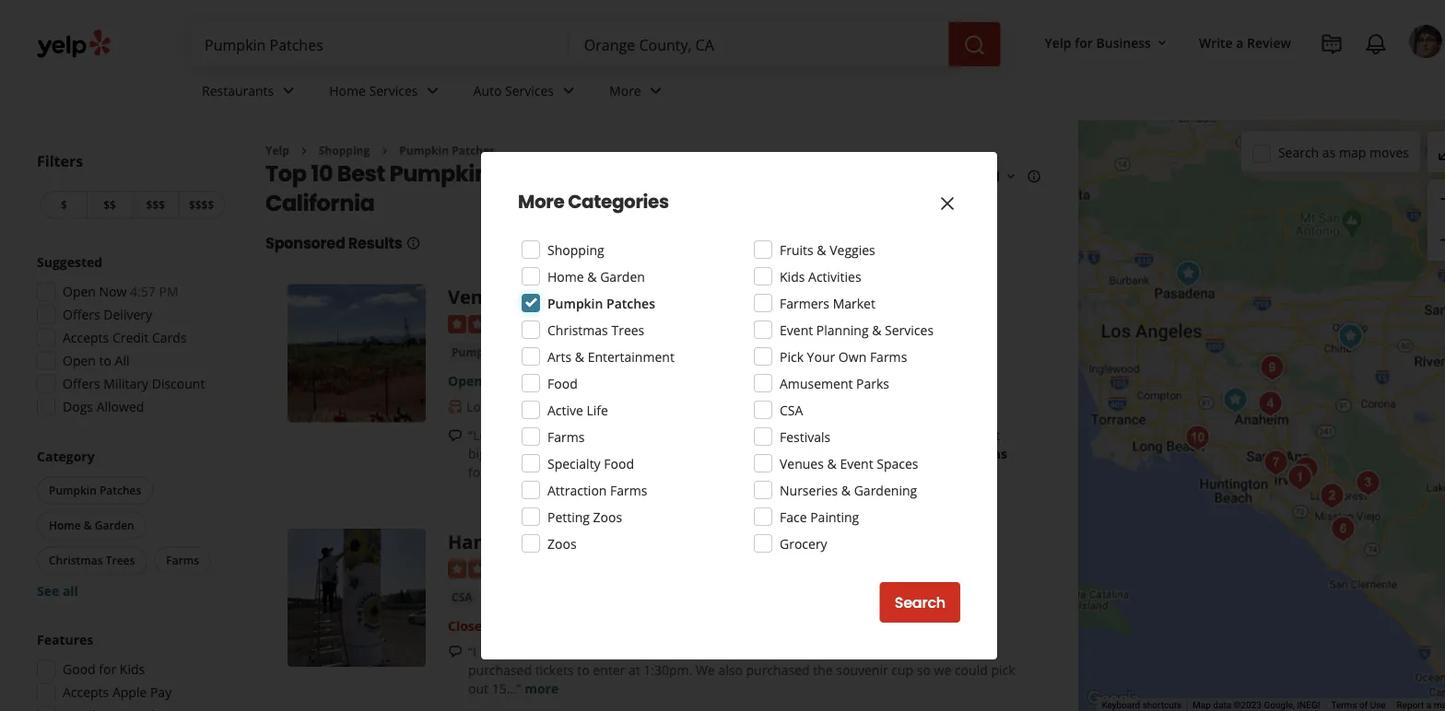 Task type: vqa. For each thing, say whether or not it's contained in the screenshot.
PM to the left
yes



Task type: locate. For each thing, give the bounding box(es) containing it.
farms right christmas trees button
[[166, 553, 199, 568]]

shortcuts
[[1142, 700, 1182, 711]]

top
[[265, 158, 306, 189]]

market
[[833, 294, 875, 312]]

existed
[[578, 643, 621, 660]]

services up shopping link
[[369, 82, 418, 99]]

shopping
[[319, 143, 370, 158], [547, 241, 604, 259]]

operated
[[568, 398, 623, 415]]

1 horizontal spatial pumpkins
[[943, 445, 1007, 462]]

farms down photo
[[610, 482, 647, 499]]

0 vertical spatial yelp
[[1045, 34, 1071, 51]]

0 horizontal spatial pm
[[159, 283, 178, 300]]

1 horizontal spatial kids
[[780, 268, 805, 285]]

tanaka farms image
[[1281, 459, 1318, 496]]

a left ma
[[1426, 700, 1431, 711]]

pumpkin patches inside more categories dialog
[[547, 294, 655, 312]]

search up saturday
[[895, 593, 946, 613]]

csa up kids
[[780, 401, 803, 419]]

csa inside button
[[452, 589, 472, 604]]

24 chevron down v2 image for restaurants
[[278, 80, 300, 102]]

0 vertical spatial pumpkin patches button
[[448, 343, 551, 361]]

0 vertical spatial pumpkin patches link
[[399, 143, 495, 158]]

1 horizontal spatial 24 chevron down v2 image
[[645, 80, 667, 102]]

1 horizontal spatial event
[[840, 455, 873, 472]]

event up pick
[[780, 321, 813, 339]]

more categories
[[518, 189, 669, 215]]

& right owned
[[555, 398, 564, 415]]

search left "as" at right top
[[1278, 144, 1319, 161]]

more link up the attraction
[[532, 463, 567, 481]]

home inside 'link'
[[329, 82, 366, 99]]

open left 'all'
[[63, 352, 96, 370]]

16 chevron right v2 image right shopping link
[[377, 144, 392, 158]]

pumpkin patches up home & garden button
[[49, 483, 141, 498]]

yelp left business
[[1045, 34, 1071, 51]]

& right fruits
[[817, 241, 826, 259]]

search inside button
[[895, 593, 946, 613]]

auto
[[473, 82, 502, 99]]

priced!
[[888, 445, 929, 462]]

0 vertical spatial home & garden
[[547, 268, 645, 285]]

0 horizontal spatial csa
[[452, 589, 472, 604]]

yelp for yelp for business
[[1045, 34, 1071, 51]]

until up at at the left bottom of the page
[[624, 643, 651, 660]]

venegas family farms image
[[288, 284, 426, 422], [1332, 318, 1369, 355], [1332, 318, 1369, 355]]

christmas trees button
[[37, 547, 147, 575]]

offers down the now
[[63, 306, 100, 323]]

spaces
[[877, 455, 918, 472]]

15…"
[[492, 679, 521, 697]]

1 vertical spatial trees
[[106, 553, 135, 568]]

0 horizontal spatial 16 chevron right v2 image
[[297, 144, 311, 158]]

1 16 chevron right v2 image from the left
[[297, 144, 311, 158]]

home up shopping link
[[329, 82, 366, 99]]

2 vertical spatial open
[[448, 372, 482, 389]]

restaurants link
[[187, 66, 314, 120]]

farmakis farms image
[[1325, 511, 1362, 548]]

& right arts
[[575, 348, 584, 365]]

0 vertical spatial more
[[532, 463, 567, 481]]

trees inside button
[[106, 553, 135, 568]]

food left opps
[[604, 455, 634, 472]]

0 horizontal spatial big
[[468, 445, 486, 462]]

0 horizontal spatial event
[[780, 321, 813, 339]]

1 vertical spatial pumpkin patches button
[[37, 477, 153, 505]]

home & garden inside more categories dialog
[[547, 268, 645, 285]]

so
[[917, 661, 931, 679]]

kids inside more categories dialog
[[780, 268, 805, 285]]

0 vertical spatial more
[[609, 82, 641, 99]]

1 24 chevron down v2 image from the left
[[278, 80, 300, 102]]

24 chevron down v2 image right restaurants at the left top of the page
[[278, 80, 300, 102]]

7 years in business
[[664, 398, 777, 415]]

0 vertical spatial christmas
[[547, 321, 608, 339]]

16 chevron right v2 image
[[297, 144, 311, 158], [377, 144, 392, 158]]

0 vertical spatial open
[[63, 283, 96, 300]]

offers up dogs
[[63, 375, 100, 393]]

0 vertical spatial to
[[99, 352, 111, 370]]

1 vertical spatial more
[[518, 189, 564, 215]]

face
[[780, 508, 807, 526]]

2 16 chevron right v2 image from the left
[[377, 144, 392, 158]]

1 offers from the top
[[63, 306, 100, 323]]

pumpkin patches button up home & garden button
[[37, 477, 153, 505]]

farmers
[[780, 294, 829, 312]]

24 chevron down v2 image
[[278, 80, 300, 102], [558, 80, 580, 102]]

1 horizontal spatial purchased
[[746, 661, 810, 679]]

0 vertical spatial until
[[486, 372, 513, 389]]

1 horizontal spatial shopping
[[547, 241, 604, 259]]

for left business
[[1075, 34, 1093, 51]]

1 vertical spatial christmas trees
[[49, 553, 135, 568]]

pm for open now 4:57 pm
[[159, 283, 178, 300]]

zoos down petting
[[547, 535, 577, 552]]

trees inside more categories dialog
[[611, 321, 644, 339]]

pumpkin patches down auto
[[399, 143, 495, 158]]

accepts
[[63, 329, 109, 347], [63, 684, 109, 701]]

0 horizontal spatial home & garden
[[49, 518, 134, 533]]

projects image
[[1321, 33, 1343, 55]]

terms
[[1331, 700, 1357, 711]]

1 horizontal spatial 24 chevron down v2 image
[[558, 80, 580, 102]]

patches inside group
[[99, 483, 141, 498]]

terms of use link
[[1331, 700, 1386, 711]]

0 vertical spatial trees
[[611, 321, 644, 339]]

24 chevron down v2 image
[[422, 80, 444, 102], [645, 80, 667, 102]]

christmas trees up the arts & entertainment
[[547, 321, 644, 339]]

1 24 chevron down v2 image from the left
[[422, 80, 444, 102]]

farms up 'reviews)'
[[595, 284, 652, 310]]

0 vertical spatial garden
[[600, 268, 645, 285]]

1 vertical spatial the
[[813, 661, 833, 679]]

delivery
[[103, 306, 152, 323]]

16 chevron right v2 image right yelp 'link'
[[297, 144, 311, 158]]

info icon image
[[783, 398, 798, 413], [783, 398, 798, 413]]

csa up closed
[[452, 589, 472, 604]]

big down "love
[[468, 445, 486, 462]]

also
[[718, 661, 743, 679]]

map
[[1193, 700, 1211, 711]]

0 horizontal spatial garden
[[95, 518, 134, 533]]

& down venues & event spaces
[[841, 482, 851, 499]]

kids down fruits
[[780, 268, 805, 285]]

1 accepts from the top
[[63, 329, 109, 347]]

attraction farms
[[547, 482, 647, 499]]

1 horizontal spatial yelp
[[1045, 34, 1071, 51]]

christmas trees down home & garden button
[[49, 553, 135, 568]]

auto services link
[[459, 66, 594, 120]]

data
[[1213, 700, 1231, 711]]

open up 16 locally owned v2 image
[[448, 372, 482, 389]]

open
[[63, 283, 96, 300], [63, 352, 96, 370], [448, 372, 482, 389]]

out
[[468, 679, 488, 697]]

1 horizontal spatial csa
[[780, 401, 803, 419]]

pumpkins down but
[[943, 445, 1007, 462]]

services up the parks
[[885, 321, 934, 339]]

1 horizontal spatial more
[[609, 82, 641, 99]]

16 chevron down v2 image
[[1155, 36, 1169, 50]]

0 vertical spatial offers
[[63, 306, 100, 323]]

home up christmas trees button
[[49, 518, 81, 533]]

search for search as map moves
[[1278, 144, 1319, 161]]

your
[[807, 348, 835, 365]]

0 horizontal spatial yelp
[[265, 143, 289, 158]]

garden
[[600, 268, 645, 285], [95, 518, 134, 533]]

0 vertical spatial csa
[[780, 401, 803, 419]]

patches up 9:00
[[504, 344, 547, 359]]

1 vertical spatial home & garden
[[49, 518, 134, 533]]

the inside "i never knew this existed until recently! my husband and i came on saturday and purchased tickets to enter at 1:30pm. we also purchased the souvenir cup so we could pick out 15…"
[[813, 661, 833, 679]]

garden up christmas trees button
[[95, 518, 134, 533]]

for down "love that this pumpkin
[[539, 445, 556, 462]]

until up the locally
[[486, 372, 513, 389]]

1 pumpkins from the left
[[717, 445, 781, 462]]

24 chevron down v2 image inside restaurants link
[[278, 80, 300, 102]]

1 vertical spatial offers
[[63, 375, 100, 393]]

more link down tickets
[[525, 679, 559, 697]]

10
[[311, 158, 333, 189]]

16 speech v2 image
[[448, 428, 463, 443]]

0 horizontal spatial christmas
[[49, 553, 103, 568]]

1 horizontal spatial services
[[505, 82, 554, 99]]

pumpkin city's pumpkin farm image
[[1252, 386, 1289, 423], [1350, 465, 1387, 502], [1314, 478, 1351, 515]]

a
[[1236, 34, 1244, 51], [830, 426, 837, 444], [560, 445, 567, 462], [1426, 700, 1431, 711]]

1 horizontal spatial until
[[624, 643, 651, 660]]

home & garden up (92
[[547, 268, 645, 285]]

see all
[[37, 582, 78, 600]]

christmas trees inside button
[[49, 553, 135, 568]]

1 horizontal spatial the
[[813, 661, 833, 679]]

services for home services
[[369, 82, 418, 99]]

(92 reviews) link
[[577, 313, 648, 333]]

christmas up all
[[49, 553, 103, 568]]

search image
[[964, 34, 986, 56]]

2 horizontal spatial home
[[547, 268, 584, 285]]

parks
[[856, 375, 889, 392]]

christmas trees inside more categories dialog
[[547, 321, 644, 339]]

0 horizontal spatial to
[[99, 352, 111, 370]]

home & garden
[[547, 268, 645, 285], [49, 518, 134, 533]]

0 horizontal spatial 24 chevron down v2 image
[[422, 80, 444, 102]]

0 horizontal spatial christmas trees
[[49, 553, 135, 568]]

reasonably
[[818, 445, 884, 462]]

0 vertical spatial big
[[958, 426, 976, 444]]

1 vertical spatial shopping
[[547, 241, 604, 259]]

1 vertical spatial home
[[547, 268, 584, 285]]

1 horizontal spatial home & garden
[[547, 268, 645, 285]]

0 horizontal spatial shopping
[[319, 143, 370, 158]]

pumpkin up 16 info v2 icon
[[389, 158, 489, 189]]

0 vertical spatial accepts
[[63, 329, 109, 347]]

16 chevron right v2 image for shopping
[[297, 144, 311, 158]]

1 horizontal spatial 16 chevron right v2 image
[[377, 144, 392, 158]]

24 chevron down v2 image right auto services
[[558, 80, 580, 102]]

0 horizontal spatial pumpkin patches button
[[37, 477, 153, 505]]

1 vertical spatial kids
[[120, 661, 145, 678]]

the down free
[[694, 445, 714, 462]]

2 offers from the top
[[63, 375, 100, 393]]

more inside pumpkins were reasonably priced! 6 pumpkins for $36.…" more
[[532, 463, 567, 481]]

search for search
[[895, 593, 946, 613]]

4.9
[[555, 315, 573, 332]]

0 horizontal spatial food
[[547, 375, 578, 392]]

patches up more categories
[[493, 158, 583, 189]]

None search field
[[190, 22, 1004, 66]]

patches up home & garden button
[[99, 483, 141, 498]]

1 vertical spatial event
[[840, 455, 873, 472]]

4.9 star rating image
[[448, 315, 547, 334]]

1 vertical spatial search
[[895, 593, 946, 613]]

1 vertical spatial christmas
[[49, 553, 103, 568]]

group containing features
[[31, 631, 229, 711]]

0 horizontal spatial home
[[49, 518, 81, 533]]

group
[[1428, 180, 1445, 261], [31, 253, 229, 422], [33, 447, 229, 600], [31, 631, 229, 711]]

garden up 'reviews)'
[[600, 268, 645, 285]]

0 vertical spatial christmas trees
[[547, 321, 644, 339]]

pumpkin patches button
[[448, 343, 551, 361], [37, 477, 153, 505]]

pumpkin patches link down 4.9 star rating image at the top of the page
[[448, 343, 551, 361]]

purchased down husband
[[746, 661, 810, 679]]

christmas up arts
[[547, 321, 608, 339]]

time.
[[875, 426, 906, 444]]

farms
[[595, 284, 652, 310], [870, 348, 907, 365], [547, 428, 585, 446], [610, 482, 647, 499], [649, 529, 706, 554], [166, 553, 199, 568]]

nurseries
[[780, 482, 838, 499]]

1 vertical spatial yelp
[[265, 143, 289, 158]]

home for the home services 'link'
[[329, 82, 366, 99]]

pumpkin patches button down 4.9 star rating image at the top of the page
[[448, 343, 551, 361]]

family
[[529, 284, 590, 310]]

more up near
[[609, 82, 641, 99]]

24 chevron down v2 image up orange
[[645, 80, 667, 102]]

services inside 'link'
[[369, 82, 418, 99]]

1 vertical spatial more link
[[525, 679, 559, 697]]

1 vertical spatial csa
[[452, 589, 472, 604]]

near
[[587, 158, 641, 189]]

24 chevron down v2 image inside more link
[[645, 80, 667, 102]]

more up the attraction
[[532, 463, 567, 481]]

open for open until 9:00 pm
[[448, 372, 482, 389]]

a right had
[[830, 426, 837, 444]]

home & garden inside button
[[49, 518, 134, 533]]

purchased down never
[[468, 661, 532, 679]]

2 purchased from the left
[[746, 661, 810, 679]]

the inside was free entry. the kids had a great time. not too big but big enough for a few photo opps and the
[[694, 445, 714, 462]]

trees
[[611, 321, 644, 339], [106, 553, 135, 568]]

pumpkin
[[399, 143, 449, 158], [389, 158, 489, 189], [547, 294, 603, 312], [452, 344, 501, 359], [49, 483, 97, 498]]

offers for offers delivery
[[63, 306, 100, 323]]

ma
[[1434, 700, 1445, 711]]

& inside button
[[84, 518, 92, 533]]

venues
[[780, 455, 824, 472]]

0 vertical spatial more link
[[532, 463, 567, 481]]

0 vertical spatial home
[[329, 82, 366, 99]]

notifications image
[[1365, 33, 1387, 55]]

$$$$
[[189, 197, 214, 212]]

pumpkin inside group
[[49, 483, 97, 498]]

home up '4.9' link
[[547, 268, 584, 285]]

trees up entertainment
[[611, 321, 644, 339]]

categories
[[568, 189, 669, 215]]

veggies
[[830, 241, 875, 259]]

sponsored results
[[265, 233, 402, 254]]

accepts up open to all
[[63, 329, 109, 347]]

to down existed
[[577, 661, 590, 679]]

yelp inside "button"
[[1045, 34, 1071, 51]]

0 horizontal spatial purchased
[[468, 661, 532, 679]]

24 chevron down v2 image inside auto services link
[[558, 80, 580, 102]]

years
[[674, 398, 707, 415]]

0 horizontal spatial more
[[518, 189, 564, 215]]

of
[[1359, 700, 1368, 711]]

& up christmas trees button
[[84, 518, 92, 533]]

1 horizontal spatial christmas
[[547, 321, 608, 339]]

patches down auto
[[452, 143, 495, 158]]

9:00
[[516, 372, 542, 389]]

open for open now 4:57 pm
[[63, 283, 96, 300]]

0 vertical spatial the
[[694, 445, 714, 462]]

garden inside button
[[95, 518, 134, 533]]

1 horizontal spatial christmas trees
[[547, 321, 644, 339]]

24 chevron down v2 image inside the home services 'link'
[[422, 80, 444, 102]]

enchanted country pumpkins & christmas trees image
[[1254, 350, 1291, 387], [1254, 350, 1291, 387]]

home & garden up christmas trees button
[[49, 518, 134, 533]]

pumpkin up '4.9' link
[[547, 294, 603, 312]]

0 horizontal spatial trees
[[106, 553, 135, 568]]

2 accepts from the top
[[63, 684, 109, 701]]

pay
[[150, 684, 172, 701]]

arts & entertainment
[[547, 348, 674, 365]]

services for auto services
[[505, 82, 554, 99]]

google image
[[1083, 687, 1144, 711]]

accepts down good
[[63, 684, 109, 701]]

write a review
[[1199, 34, 1291, 51]]

1 horizontal spatial garden
[[600, 268, 645, 285]]

for left $36.…"
[[468, 463, 486, 481]]

pumpkin patches up (92 reviews) link
[[547, 294, 655, 312]]

0 vertical spatial search
[[1278, 144, 1319, 161]]

pumpkin patches link down auto
[[399, 143, 495, 158]]

0 horizontal spatial and
[[668, 445, 691, 462]]

my
[[709, 643, 727, 660]]

1 horizontal spatial pumpkin patches button
[[448, 343, 551, 361]]

16 locally owned v2 image
[[448, 399, 463, 414]]

0 horizontal spatial 24 chevron down v2 image
[[278, 80, 300, 102]]

pm down arts
[[545, 372, 564, 389]]

group containing suggested
[[31, 253, 229, 422]]

and left i
[[787, 643, 810, 660]]

good
[[63, 661, 96, 678]]

more
[[532, 463, 567, 481], [525, 679, 559, 697]]

search
[[1278, 144, 1319, 161], [895, 593, 946, 613]]

pumpkins down 'the'
[[717, 445, 781, 462]]

0 horizontal spatial pumpkins
[[717, 445, 781, 462]]

yelp left 10 at the top
[[265, 143, 289, 158]]

entertainment
[[588, 348, 674, 365]]

0 vertical spatial zoos
[[593, 508, 622, 526]]

christmas
[[547, 321, 608, 339], [49, 553, 103, 568]]

i
[[813, 643, 817, 660]]

christmas inside more categories dialog
[[547, 321, 608, 339]]

& right venues
[[827, 455, 837, 472]]

0 horizontal spatial search
[[895, 593, 946, 613]]

1 vertical spatial open
[[63, 352, 96, 370]]

husband
[[731, 643, 784, 660]]

pumpkin down category
[[49, 483, 97, 498]]

more for more categories
[[518, 189, 564, 215]]

group containing category
[[33, 447, 229, 600]]

16 info v2 image
[[1027, 169, 1041, 184]]

services right auto
[[505, 82, 554, 99]]

big
[[958, 426, 976, 444], [468, 445, 486, 462]]

accepts for accepts apple pay
[[63, 684, 109, 701]]

kids up the apple
[[120, 661, 145, 678]]

for inside pumpkins were reasonably priced! 6 pumpkins for $36.…" more
[[468, 463, 486, 481]]

pumpkins
[[717, 445, 781, 462], [943, 445, 1007, 462]]

1 horizontal spatial pm
[[545, 372, 564, 389]]

hana field by tanaka farms
[[448, 529, 706, 554]]

open down the suggested
[[63, 283, 96, 300]]

map data ©2023 google, inegi
[[1193, 700, 1320, 711]]

$ button
[[41, 191, 86, 219]]

(92 reviews)
[[577, 315, 648, 332]]

1 horizontal spatial to
[[577, 661, 590, 679]]

1 horizontal spatial search
[[1278, 144, 1319, 161]]

home inside button
[[49, 518, 81, 533]]

results
[[348, 233, 402, 254]]

could
[[955, 661, 988, 679]]

more inside more link
[[609, 82, 641, 99]]

keyboard
[[1102, 700, 1140, 711]]

2 24 chevron down v2 image from the left
[[558, 80, 580, 102]]

pm inside group
[[159, 283, 178, 300]]

1 vertical spatial food
[[604, 455, 634, 472]]

24 chevron down v2 image left auto
[[422, 80, 444, 102]]

1 vertical spatial pm
[[545, 372, 564, 389]]

for up accepts apple pay
[[99, 661, 116, 678]]

pm right 4:57
[[159, 283, 178, 300]]

1 vertical spatial accepts
[[63, 684, 109, 701]]

2 24 chevron down v2 image from the left
[[645, 80, 667, 102]]

pick
[[991, 661, 1015, 679]]

the down i
[[813, 661, 833, 679]]

open for open to all
[[63, 352, 96, 370]]

cup
[[891, 661, 913, 679]]

active
[[547, 401, 583, 419]]

more for more
[[609, 82, 641, 99]]

0 horizontal spatial the
[[694, 445, 714, 462]]

food up active
[[547, 375, 578, 392]]

and up we
[[932, 643, 955, 660]]

big right too
[[958, 426, 976, 444]]

attraction
[[547, 482, 607, 499]]

festivals
[[780, 428, 831, 446]]

this right 'that'
[[532, 426, 554, 444]]

but
[[980, 426, 1000, 444]]

moves
[[1369, 144, 1409, 161]]

1 vertical spatial garden
[[95, 518, 134, 533]]

1 vertical spatial zoos
[[547, 535, 577, 552]]

event up nurseries & gardening
[[840, 455, 873, 472]]

to left 'all'
[[99, 352, 111, 370]]

more inside more categories dialog
[[518, 189, 564, 215]]

hana field by tanaka farms image
[[1257, 445, 1294, 482], [1257, 445, 1294, 482], [288, 529, 426, 667]]

this up tickets
[[552, 643, 574, 660]]

active life
[[547, 401, 608, 419]]



Task type: describe. For each thing, give the bounding box(es) containing it.
discount
[[152, 375, 205, 393]]

4:57
[[130, 283, 156, 300]]

a left few
[[560, 445, 567, 462]]

$$ button
[[86, 191, 132, 219]]

filters
[[37, 151, 83, 171]]

"i never knew this existed until recently! my husband and i came on saturday and purchased tickets to enter at 1:30pm. we also purchased the souvenir cup so we could pick out 15…"
[[468, 643, 1015, 697]]

pm for open until 9:00 pm
[[545, 372, 564, 389]]

1 vertical spatial pumpkin patches link
[[448, 343, 551, 361]]

enough
[[490, 445, 536, 462]]

that
[[504, 426, 528, 444]]

yelp for business
[[1045, 34, 1151, 51]]

1 horizontal spatial big
[[958, 426, 976, 444]]

1 purchased from the left
[[468, 661, 532, 679]]

services inside more categories dialog
[[885, 321, 934, 339]]

zoom in image
[[1437, 188, 1445, 210]]

field
[[501, 529, 545, 554]]

yelp for yelp 'link'
[[265, 143, 289, 158]]

venues & event spaces
[[780, 455, 918, 472]]

souvenir
[[836, 661, 888, 679]]

patches inside top 10 best pumpkin patches near orange county, california
[[493, 158, 583, 189]]

until inside "i never knew this existed until recently! my husband and i came on saturday and purchased tickets to enter at 1:30pm. we also purchased the souvenir cup so we could pick out 15…"
[[624, 643, 651, 660]]

pasadena pumpkin patch image
[[1170, 256, 1207, 293]]

home for home & garden button
[[49, 518, 81, 533]]

1 horizontal spatial zoos
[[593, 508, 622, 526]]

0 vertical spatial food
[[547, 375, 578, 392]]

specialty
[[547, 455, 601, 472]]

buena park pumpkin patch image
[[1217, 382, 1254, 419]]

home services link
[[314, 66, 459, 120]]

$
[[61, 197, 67, 212]]

amusement parks
[[780, 375, 889, 392]]

report
[[1397, 700, 1424, 711]]

were
[[785, 445, 815, 462]]

terms of use
[[1331, 700, 1386, 711]]

amusement
[[780, 375, 853, 392]]

user actions element
[[1030, 23, 1445, 136]]

best
[[337, 158, 385, 189]]

yelp link
[[265, 143, 289, 158]]

0 vertical spatial this
[[532, 426, 554, 444]]

fruits
[[780, 241, 813, 259]]

24 chevron down v2 image for auto services
[[558, 80, 580, 102]]

suggested
[[37, 253, 102, 271]]

opps
[[635, 445, 664, 462]]

gardening
[[854, 482, 917, 499]]

petting
[[547, 508, 590, 526]]

saturday
[[875, 643, 929, 660]]

life
[[587, 401, 608, 419]]

inegi
[[1297, 700, 1320, 711]]

apple
[[112, 684, 147, 701]]

sponsored
[[265, 233, 345, 254]]

offers military discount
[[63, 375, 205, 393]]

1 horizontal spatial and
[[787, 643, 810, 660]]

locally owned & operated
[[466, 398, 623, 415]]

hana field by tanaka farms link
[[448, 529, 706, 554]]

pumpkin
[[557, 426, 615, 444]]

write a review link
[[1192, 26, 1298, 59]]

2 pumpkins from the left
[[943, 445, 1007, 462]]

yelp for business button
[[1037, 26, 1177, 59]]

accepts apple pay
[[63, 684, 172, 701]]

write
[[1199, 34, 1233, 51]]

csa inside more categories dialog
[[780, 401, 803, 419]]

never
[[480, 643, 514, 660]]

0 horizontal spatial zoos
[[547, 535, 577, 552]]

farms inside button
[[166, 553, 199, 568]]

christmas inside button
[[49, 553, 103, 568]]

to inside "i never knew this existed until recently! my husband and i came on saturday and purchased tickets to enter at 1:30pm. we also purchased the souvenir cup so we could pick out 15…"
[[577, 661, 590, 679]]

16 speech v2 image
[[448, 645, 463, 659]]

arts
[[547, 348, 572, 365]]

farms down active
[[547, 428, 585, 446]]

too
[[935, 426, 955, 444]]

pumpkin down 4.9 star rating image at the top of the page
[[452, 344, 501, 359]]

24 chevron down v2 image for more
[[645, 80, 667, 102]]

pumpkin patches down 4.9 star rating image at the top of the page
[[452, 344, 547, 359]]

pumpkin inside top 10 best pumpkin patches near orange county, california
[[389, 158, 489, 189]]

pumpkin inside more categories dialog
[[547, 294, 603, 312]]

home inside more categories dialog
[[547, 268, 584, 285]]

open to all
[[63, 352, 130, 370]]

was free entry. the kids had a great time. not too big but big enough for a few photo opps and the
[[468, 426, 1000, 462]]

pumpkins were reasonably priced! 6 pumpkins for $36.…" more
[[468, 445, 1007, 481]]

allowed
[[96, 398, 144, 416]]

and inside was free entry. the kids had a great time. not too big but big enough for a few photo opps and the
[[668, 445, 691, 462]]

painting
[[810, 508, 859, 526]]

$$$$ button
[[178, 191, 225, 219]]

business categories element
[[187, 66, 1442, 120]]

& up (92
[[587, 268, 597, 285]]

zoom out image
[[1437, 229, 1445, 251]]

for inside group
[[99, 661, 116, 678]]

close image
[[936, 193, 958, 215]]

hana
[[448, 529, 496, 554]]

1 vertical spatial more
[[525, 679, 559, 697]]

1 vertical spatial big
[[468, 445, 486, 462]]

see
[[37, 582, 59, 600]]

kids activities
[[780, 268, 861, 285]]

came
[[820, 643, 853, 660]]

patches inside more categories dialog
[[606, 294, 655, 312]]

2 horizontal spatial and
[[932, 643, 955, 660]]

google,
[[1264, 700, 1295, 711]]

own
[[838, 348, 867, 365]]

offers for offers military discount
[[63, 375, 100, 393]]

4.5 star rating image
[[448, 560, 547, 579]]

accepts for accepts credit cards
[[63, 329, 109, 347]]

report a ma link
[[1397, 700, 1445, 711]]

pumpkin right best
[[399, 143, 449, 158]]

a right write
[[1236, 34, 1244, 51]]

by
[[550, 529, 572, 554]]

& right planning on the right top of the page
[[872, 321, 881, 339]]

6
[[932, 445, 940, 462]]

event planning & services
[[780, 321, 934, 339]]

0 vertical spatial event
[[780, 321, 813, 339]]

fruits & veggies
[[780, 241, 875, 259]]

shopping inside more categories dialog
[[547, 241, 604, 259]]

farms right tanaka
[[649, 529, 706, 554]]

©2023
[[1234, 700, 1262, 711]]

california
[[265, 187, 375, 218]]

16 info v2 image
[[406, 236, 421, 251]]

farms up the parks
[[870, 348, 907, 365]]

$$
[[103, 197, 116, 212]]

the original manassero farms market image
[[1288, 451, 1325, 488]]

great
[[841, 426, 872, 444]]

kids
[[776, 426, 800, 444]]

closed
[[448, 617, 490, 634]]

in
[[710, 398, 721, 415]]

this inside "i never knew this existed until recently! my husband and i came on saturday and purchased tickets to enter at 1:30pm. we also purchased the souvenir cup so we could pick out 15…"
[[552, 643, 574, 660]]

few
[[570, 445, 592, 462]]

now
[[99, 283, 127, 300]]

kids inside group
[[120, 661, 145, 678]]

all
[[115, 352, 130, 370]]

24 chevron down v2 image for home services
[[422, 80, 444, 102]]

0 vertical spatial shopping
[[319, 143, 370, 158]]

as
[[1322, 144, 1336, 161]]

pa's pumpkin patch image
[[1179, 420, 1216, 457]]

category
[[37, 448, 95, 465]]

garden inside more categories dialog
[[600, 268, 645, 285]]

1:30pm.
[[644, 661, 692, 679]]

16 chevron right v2 image for pumpkin patches
[[377, 144, 392, 158]]

entry.
[[712, 426, 747, 444]]

for inside "button"
[[1075, 34, 1093, 51]]

$36.…"
[[489, 463, 529, 481]]

locally
[[466, 398, 507, 415]]

we
[[934, 661, 951, 679]]

auto services
[[473, 82, 554, 99]]

expand map image
[[1437, 140, 1445, 162]]

more categories dialog
[[0, 0, 1445, 711]]

pumpkin patches inside group
[[49, 483, 141, 498]]

"love that this pumpkin
[[468, 426, 615, 444]]

map region
[[955, 0, 1445, 711]]

4.9 link
[[555, 313, 573, 333]]

features
[[37, 631, 93, 649]]

for inside was free entry. the kids had a great time. not too big but big enough for a few photo opps and the
[[539, 445, 556, 462]]

free
[[685, 426, 709, 444]]

venegas
[[448, 284, 524, 310]]



